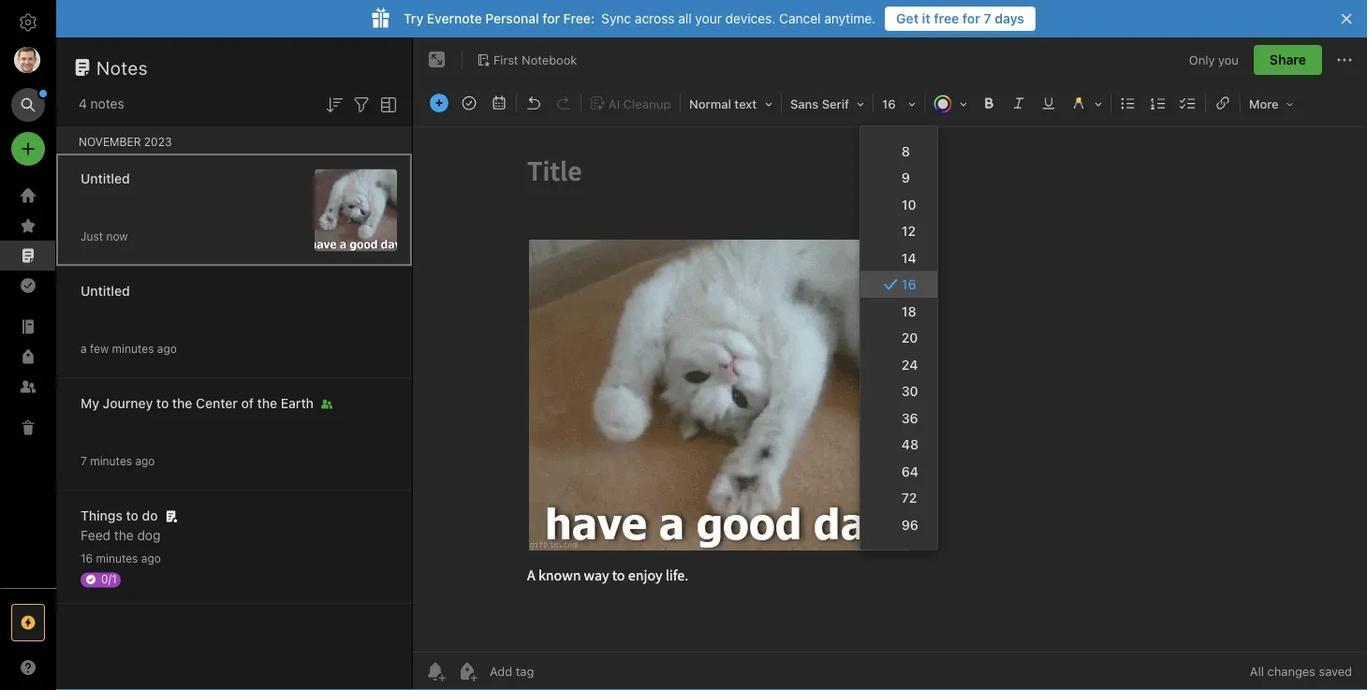 Task type: describe. For each thing, give the bounding box(es) containing it.
all
[[1250, 664, 1264, 678]]

48 link
[[861, 431, 937, 458]]

Font color field
[[927, 90, 974, 117]]

Font size field
[[876, 90, 922, 117]]

for for free:
[[543, 11, 560, 26]]

1 vertical spatial 7
[[81, 455, 87, 468]]

cancel
[[779, 11, 821, 26]]

8
[[902, 143, 910, 159]]

add a reminder image
[[424, 660, 447, 683]]

it
[[922, 11, 931, 26]]

anytime.
[[824, 11, 876, 26]]

18
[[902, 303, 916, 319]]

first notebook
[[493, 53, 577, 67]]

20 link
[[861, 324, 937, 351]]

your
[[695, 11, 722, 26]]

2 horizontal spatial the
[[257, 396, 277, 411]]

just now
[[81, 230, 128, 243]]

notes
[[90, 96, 124, 111]]

evernote
[[427, 11, 482, 26]]

only you
[[1189, 53, 1239, 67]]

notes
[[96, 56, 148, 78]]

my journey to the center of the earth
[[81, 396, 314, 411]]

all
[[678, 11, 692, 26]]

Note Editor text field
[[413, 127, 1367, 652]]

add filters image
[[350, 93, 373, 116]]

free
[[934, 11, 959, 26]]

View options field
[[373, 92, 400, 116]]

14 link
[[861, 244, 937, 271]]

7 minutes ago
[[81, 455, 155, 468]]

24 link
[[861, 351, 937, 378]]

all changes saved
[[1250, 664, 1352, 678]]

feed
[[81, 528, 111, 543]]

0 vertical spatial minutes
[[112, 342, 154, 355]]

24
[[902, 357, 918, 372]]

share button
[[1254, 45, 1322, 75]]

center
[[196, 396, 238, 411]]

get it free for 7 days
[[896, 11, 1024, 26]]

italic image
[[1006, 90, 1032, 116]]

10
[[902, 197, 916, 212]]

Sort options field
[[323, 92, 346, 116]]

first notebook button
[[470, 47, 584, 73]]

96
[[902, 517, 919, 532]]

journey
[[103, 396, 153, 411]]

72 link
[[861, 485, 937, 511]]

home image
[[17, 184, 39, 207]]

10 link
[[861, 191, 937, 218]]

try
[[404, 11, 423, 26]]

for for 7
[[963, 11, 980, 26]]

72
[[902, 490, 917, 506]]

bold image
[[976, 90, 1002, 116]]

click to expand image
[[48, 655, 62, 678]]

feed the dog
[[81, 528, 161, 543]]

Account field
[[0, 41, 56, 79]]

30
[[902, 383, 918, 399]]

november
[[79, 135, 141, 148]]

untitled for few
[[81, 283, 130, 299]]

across
[[635, 11, 675, 26]]

account image
[[14, 47, 40, 73]]

More actions field
[[1333, 45, 1356, 75]]

first
[[493, 53, 518, 67]]

upgrade image
[[17, 611, 39, 634]]

insert link image
[[1210, 90, 1236, 116]]

expand note image
[[426, 49, 449, 71]]

dog
[[137, 528, 161, 543]]

0 vertical spatial ago
[[157, 342, 177, 355]]

9 link
[[861, 164, 937, 191]]

16 inside menu item
[[902, 277, 916, 292]]

Add filters field
[[350, 92, 373, 116]]

settings image
[[17, 11, 39, 34]]

saved
[[1319, 664, 1352, 678]]

calendar event image
[[486, 90, 512, 116]]

more actions image
[[1333, 49, 1356, 71]]



Task type: vqa. For each thing, say whether or not it's contained in the screenshot.
The With
no



Task type: locate. For each thing, give the bounding box(es) containing it.
14
[[902, 250, 916, 265]]

notebook
[[522, 53, 577, 67]]

to
[[156, 396, 169, 411], [126, 508, 139, 523]]

minutes up things to do
[[90, 455, 132, 468]]

1 horizontal spatial the
[[172, 396, 192, 411]]

7 inside button
[[984, 11, 991, 26]]

now
[[106, 230, 128, 243]]

minutes up '0/1'
[[96, 552, 138, 565]]

minutes
[[112, 342, 154, 355], [90, 455, 132, 468], [96, 552, 138, 565]]

0 horizontal spatial 16
[[81, 552, 93, 565]]

1 horizontal spatial 16
[[882, 97, 896, 111]]

2 vertical spatial minutes
[[96, 552, 138, 565]]

64 link
[[861, 458, 937, 485]]

1 horizontal spatial for
[[963, 11, 980, 26]]

Heading level field
[[683, 90, 779, 117]]

48
[[902, 437, 919, 452]]

untitled for now
[[81, 171, 130, 186]]

16 minutes ago
[[81, 552, 161, 565]]

sans serif
[[790, 97, 849, 111]]

untitled down just now at the left top
[[81, 283, 130, 299]]

my
[[81, 396, 99, 411]]

16
[[882, 97, 896, 111], [902, 277, 916, 292], [81, 552, 93, 565]]

1 vertical spatial 16
[[902, 277, 916, 292]]

bulleted list image
[[1115, 90, 1142, 116]]

sync
[[601, 11, 631, 26]]

WHAT'S NEW field
[[0, 653, 56, 683]]

0 vertical spatial to
[[156, 396, 169, 411]]

ago up my journey to the center of the earth
[[157, 342, 177, 355]]

16 menu item
[[861, 271, 937, 298]]

0 horizontal spatial for
[[543, 11, 560, 26]]

add tag image
[[456, 660, 479, 683]]

for left free:
[[543, 11, 560, 26]]

ago for 7 minutes ago
[[135, 455, 155, 468]]

0 horizontal spatial to
[[126, 508, 139, 523]]

2 vertical spatial ago
[[141, 552, 161, 565]]

minutes for 7 minutes ago
[[90, 455, 132, 468]]

18 link
[[861, 298, 937, 324]]

4 notes
[[79, 96, 124, 111]]

16 down feed in the left bottom of the page
[[81, 552, 93, 565]]

1 for from the left
[[543, 11, 560, 26]]

2 vertical spatial 16
[[81, 552, 93, 565]]

try evernote personal for free: sync across all your devices. cancel anytime.
[[404, 11, 876, 26]]

12 link
[[861, 218, 937, 244]]

the right of
[[257, 396, 277, 411]]

2023
[[144, 135, 172, 148]]

the left center
[[172, 396, 192, 411]]

note window element
[[413, 37, 1367, 690]]

ago
[[157, 342, 177, 355], [135, 455, 155, 468], [141, 552, 161, 565]]

the down things to do
[[114, 528, 134, 543]]

7 up things
[[81, 455, 87, 468]]

Font family field
[[784, 90, 871, 117]]

normal text
[[689, 97, 757, 111]]

1 horizontal spatial 7
[[984, 11, 991, 26]]

text
[[734, 97, 757, 111]]

minutes right few at the left of the page
[[112, 342, 154, 355]]

1 vertical spatial untitled
[[81, 283, 130, 299]]

96 link
[[861, 511, 937, 538]]

for right free
[[963, 11, 980, 26]]

ago for 16 minutes ago
[[141, 552, 161, 565]]

8 9 10
[[902, 143, 916, 212]]

do
[[142, 508, 158, 523]]

ago up do
[[135, 455, 155, 468]]

changes
[[1268, 664, 1316, 678]]

a few minutes ago
[[81, 342, 177, 355]]

undo image
[[521, 90, 547, 116]]

minutes for 16 minutes ago
[[96, 552, 138, 565]]

to left do
[[126, 508, 139, 523]]

0 horizontal spatial 7
[[81, 455, 87, 468]]

0 vertical spatial 16
[[882, 97, 896, 111]]

2 horizontal spatial 16
[[902, 277, 916, 292]]

earth
[[281, 396, 314, 411]]

0 vertical spatial 7
[[984, 11, 991, 26]]

7
[[984, 11, 991, 26], [81, 455, 87, 468]]

serif
[[822, 97, 849, 111]]

tree
[[0, 181, 56, 587]]

for inside button
[[963, 11, 980, 26]]

sans
[[790, 97, 819, 111]]

16 inside font size field
[[882, 97, 896, 111]]

36
[[902, 410, 918, 426]]

Highlight field
[[1064, 90, 1109, 117]]

more
[[1249, 97, 1279, 111]]

0 vertical spatial untitled
[[81, 171, 130, 186]]

of
[[241, 396, 254, 411]]

0 horizontal spatial the
[[114, 528, 134, 543]]

12
[[902, 223, 916, 239]]

get
[[896, 11, 919, 26]]

free:
[[563, 11, 595, 26]]

november 2023
[[79, 135, 172, 148]]

personal
[[485, 11, 539, 26]]

4
[[79, 96, 87, 111]]

20
[[902, 330, 918, 346]]

1 vertical spatial ago
[[135, 455, 155, 468]]

things to do
[[81, 508, 158, 523]]

30 link
[[861, 378, 937, 405]]

task image
[[456, 90, 482, 116]]

2 for from the left
[[963, 11, 980, 26]]

a
[[81, 342, 87, 355]]

16 link
[[861, 271, 937, 298]]

1 horizontal spatial to
[[156, 396, 169, 411]]

36 link
[[861, 405, 937, 431]]

checklist image
[[1175, 90, 1201, 116]]

16 up 8 link
[[882, 97, 896, 111]]

days
[[995, 11, 1024, 26]]

share
[[1270, 52, 1306, 67]]

to right journey
[[156, 396, 169, 411]]

get it free for 7 days button
[[885, 7, 1036, 31]]

0/1
[[101, 573, 117, 586]]

1 vertical spatial minutes
[[90, 455, 132, 468]]

Add tag field
[[488, 663, 628, 679]]

few
[[90, 342, 109, 355]]

normal
[[689, 97, 731, 111]]

16 up 18
[[902, 277, 916, 292]]

just
[[81, 230, 103, 243]]

for
[[543, 11, 560, 26], [963, 11, 980, 26]]

untitled down november
[[81, 171, 130, 186]]

ago down "dog"
[[141, 552, 161, 565]]

1 untitled from the top
[[81, 171, 130, 186]]

devices.
[[725, 11, 776, 26]]

Insert field
[[425, 90, 453, 116]]

More field
[[1243, 90, 1300, 117]]

underline image
[[1036, 90, 1062, 116]]

you
[[1218, 53, 1239, 67]]

dropdown list menu
[[861, 138, 937, 538]]

8 link
[[861, 138, 937, 164]]

things
[[81, 508, 123, 523]]

7 left days in the top of the page
[[984, 11, 991, 26]]

numbered list image
[[1145, 90, 1171, 116]]

only
[[1189, 53, 1215, 67]]

9
[[902, 170, 910, 185]]

64
[[902, 464, 919, 479]]

2 untitled from the top
[[81, 283, 130, 299]]

1 vertical spatial to
[[126, 508, 139, 523]]

the
[[172, 396, 192, 411], [257, 396, 277, 411], [114, 528, 134, 543]]

untitled
[[81, 171, 130, 186], [81, 283, 130, 299]]

thumbnail image
[[315, 169, 397, 251]]



